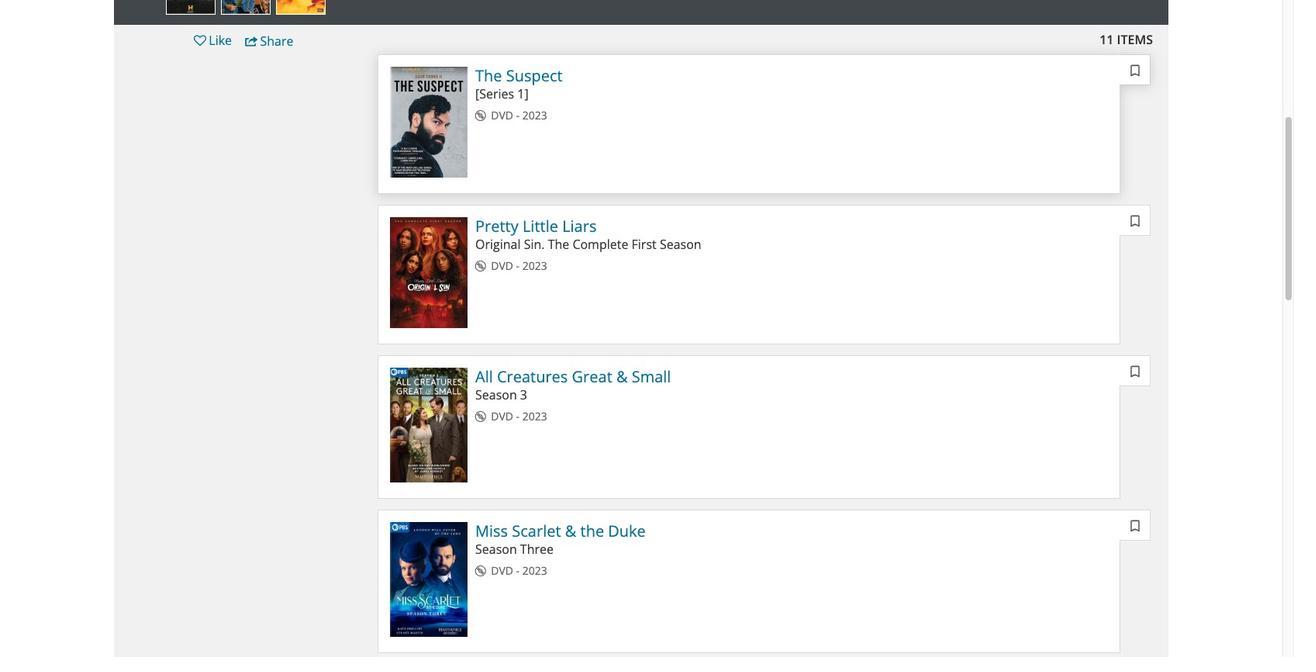Task type: describe. For each thing, give the bounding box(es) containing it.
the inside the suspect [series 1]
[[476, 65, 502, 86]]

2023 for suspect
[[523, 108, 548, 123]]

first
[[632, 236, 657, 253]]

pretty little liars link
[[476, 216, 597, 237]]

11 items
[[1100, 31, 1154, 48]]

1]
[[518, 86, 529, 103]]

complete
[[573, 236, 629, 253]]

dvd - 2023 for scarlet
[[488, 563, 548, 578]]

/> link for duke
[[1120, 510, 1151, 541]]

/> link for sin.
[[1120, 205, 1151, 236]]

cd image for miss scarlet & the duke
[[473, 563, 488, 578]]

duke
[[608, 521, 646, 542]]

dvd for miss
[[491, 563, 514, 578]]

dvd - 2023 for suspect
[[488, 108, 548, 123]]

great
[[572, 366, 613, 387]]

all creatures great & small link
[[476, 366, 671, 387]]

the inside pretty little liars original sin. the complete first season
[[548, 236, 570, 253]]

pretty
[[476, 216, 519, 237]]

items
[[1118, 31, 1154, 48]]

11
[[1100, 31, 1114, 48]]

all creatures great &amp; small image
[[390, 368, 468, 483]]

dvd - 2023 for little
[[488, 258, 548, 273]]

little
[[523, 216, 559, 237]]

season inside pretty little liars original sin. the complete first season
[[660, 236, 702, 253]]

the suspect link
[[476, 65, 563, 86]]

liars
[[563, 216, 597, 237]]

all
[[476, 366, 493, 387]]

the suspect image
[[390, 67, 468, 178]]

scarlet
[[512, 521, 561, 542]]

the
[[581, 521, 604, 542]]

three
[[520, 541, 554, 558]]

- for little
[[516, 258, 520, 273]]

- for scarlet
[[516, 563, 520, 578]]

/> link for small
[[1120, 355, 1151, 386]]

- for creatures
[[516, 409, 520, 423]]

season for miss scarlet & the duke
[[476, 541, 517, 558]]

sin.
[[524, 236, 545, 253]]

miss scarlet & the duke season three
[[476, 521, 646, 558]]

dvd for all
[[491, 409, 514, 423]]



Task type: locate. For each thing, give the bounding box(es) containing it.
cd image
[[473, 108, 488, 123], [473, 563, 488, 578]]

2 - from the top
[[516, 258, 520, 273]]

small
[[632, 366, 671, 387]]

season inside all creatures great & small season 3
[[476, 386, 517, 403]]

dvd - 2023
[[488, 108, 548, 123], [488, 258, 548, 273], [488, 409, 548, 423], [488, 563, 548, 578]]

the
[[476, 65, 502, 86], [548, 236, 570, 253]]

dvd - 2023 down sin.
[[488, 258, 548, 273]]

dvd - 2023 down three
[[488, 563, 548, 578]]

& left the
[[565, 521, 577, 542]]

2023 for little
[[523, 258, 548, 273]]

cd image down miss
[[473, 563, 488, 578]]

dvd down all
[[491, 409, 514, 423]]

1 horizontal spatial the
[[548, 236, 570, 253]]

miss
[[476, 521, 508, 542]]

export image
[[243, 32, 260, 49]]

dvd - 2023 down 1]
[[488, 108, 548, 123]]

season inside miss scarlet & the duke season three
[[476, 541, 517, 558]]

2023
[[523, 108, 548, 123], [523, 258, 548, 273], [523, 409, 548, 423], [523, 563, 548, 578]]

-
[[516, 108, 520, 123], [516, 258, 520, 273], [516, 409, 520, 423], [516, 563, 520, 578]]

2023 down 1]
[[523, 108, 548, 123]]

- for suspect
[[516, 108, 520, 123]]

original
[[476, 236, 521, 253]]

0 vertical spatial cd image
[[473, 108, 488, 123]]

1 2023 from the top
[[523, 108, 548, 123]]

- down the creatures
[[516, 409, 520, 423]]

cd image for the suspect
[[473, 108, 488, 123]]

2 vertical spatial season
[[476, 541, 517, 558]]

like button
[[187, 31, 237, 51]]

2023 down three
[[523, 563, 548, 578]]

1 vertical spatial season
[[476, 386, 517, 403]]

1 dvd - 2023 from the top
[[488, 108, 548, 123]]

& inside all creatures great & small season 3
[[617, 366, 628, 387]]

2 dvd from the top
[[491, 258, 514, 273]]

3 /> link from the top
[[1120, 355, 1151, 386]]

- down the original
[[516, 258, 520, 273]]

0 vertical spatial &
[[617, 366, 628, 387]]

share
[[260, 32, 294, 49]]

suspect
[[506, 65, 563, 86]]

creatures
[[497, 366, 568, 387]]

1 vertical spatial the
[[548, 236, 570, 253]]

2 /> link from the top
[[1120, 205, 1151, 236]]

the suspect [series 1]
[[476, 65, 563, 103]]

dvd - 2023 down the "3"
[[488, 409, 548, 423]]

1 horizontal spatial &
[[617, 366, 628, 387]]

0 horizontal spatial &
[[565, 521, 577, 542]]

1 cd image from the top
[[473, 258, 488, 273]]

/> link
[[1120, 55, 1151, 86], [1120, 205, 1151, 236], [1120, 355, 1151, 386], [1120, 510, 1151, 541]]

season
[[660, 236, 702, 253], [476, 386, 517, 403], [476, 541, 517, 558]]

miss scarlet &amp; the duke image
[[390, 522, 468, 637]]

season left three
[[476, 541, 517, 558]]

dvd
[[491, 108, 514, 123], [491, 258, 514, 273], [491, 409, 514, 423], [491, 563, 514, 578]]

3
[[520, 386, 528, 403]]

& left small
[[617, 366, 628, 387]]

4 - from the top
[[516, 563, 520, 578]]

0 vertical spatial the
[[476, 65, 502, 86]]

the right sin.
[[548, 236, 570, 253]]

2023 down the "3"
[[523, 409, 548, 423]]

- down 1]
[[516, 108, 520, 123]]

& inside miss scarlet & the duke season three
[[565, 521, 577, 542]]

cd image down all
[[473, 409, 488, 423]]

1 /> link from the top
[[1120, 55, 1151, 86]]

3 dvd - 2023 from the top
[[488, 409, 548, 423]]

1 cd image from the top
[[473, 108, 488, 123]]

season for all creatures great & small
[[476, 386, 517, 403]]

4 /> link from the top
[[1120, 510, 1151, 541]]

dvd down miss
[[491, 563, 514, 578]]

dvd down [series
[[491, 108, 514, 123]]

season right first
[[660, 236, 702, 253]]

1 vertical spatial cd image
[[473, 563, 488, 578]]

pretty little liars original sin. the complete first season
[[476, 216, 702, 253]]

0 vertical spatial season
[[660, 236, 702, 253]]

miss scarlet & the duke link
[[476, 521, 646, 542]]

cd image for all creatures great & small
[[473, 409, 488, 423]]

dvd down the original
[[491, 258, 514, 273]]

2 dvd - 2023 from the top
[[488, 258, 548, 273]]

1 vertical spatial cd image
[[473, 409, 488, 423]]

2 2023 from the top
[[523, 258, 548, 273]]

4 2023 from the top
[[523, 563, 548, 578]]

3 - from the top
[[516, 409, 520, 423]]

cd image for pretty little liars
[[473, 258, 488, 273]]

2 cd image from the top
[[473, 563, 488, 578]]

4 dvd - 2023 from the top
[[488, 563, 548, 578]]

2023 for scarlet
[[523, 563, 548, 578]]

4 dvd from the top
[[491, 563, 514, 578]]

&
[[617, 366, 628, 387], [565, 521, 577, 542]]

1 vertical spatial &
[[565, 521, 577, 542]]

season left the "3"
[[476, 386, 517, 403]]

cd image down the original
[[473, 258, 488, 273]]

0 vertical spatial cd image
[[473, 258, 488, 273]]

heart empty image
[[192, 31, 209, 49]]

dvd - 2023 for creatures
[[488, 409, 548, 423]]

dvd for the
[[491, 108, 514, 123]]

cd image down [series
[[473, 108, 488, 123]]

[series
[[476, 86, 515, 103]]

3 dvd from the top
[[491, 409, 514, 423]]

all creatures great & small season 3
[[476, 366, 671, 403]]

2023 down sin.
[[523, 258, 548, 273]]

2023 for creatures
[[523, 409, 548, 423]]

the left 1]
[[476, 65, 502, 86]]

like
[[209, 31, 232, 49]]

dvd for pretty
[[491, 258, 514, 273]]

cd image
[[473, 258, 488, 273], [473, 409, 488, 423]]

1 - from the top
[[516, 108, 520, 123]]

0 horizontal spatial the
[[476, 65, 502, 86]]

pretty little liars image
[[390, 217, 468, 328]]

1 dvd from the top
[[491, 108, 514, 123]]

3 2023 from the top
[[523, 409, 548, 423]]

2 cd image from the top
[[473, 409, 488, 423]]

- down scarlet
[[516, 563, 520, 578]]



Task type: vqa. For each thing, say whether or not it's contained in the screenshot.


